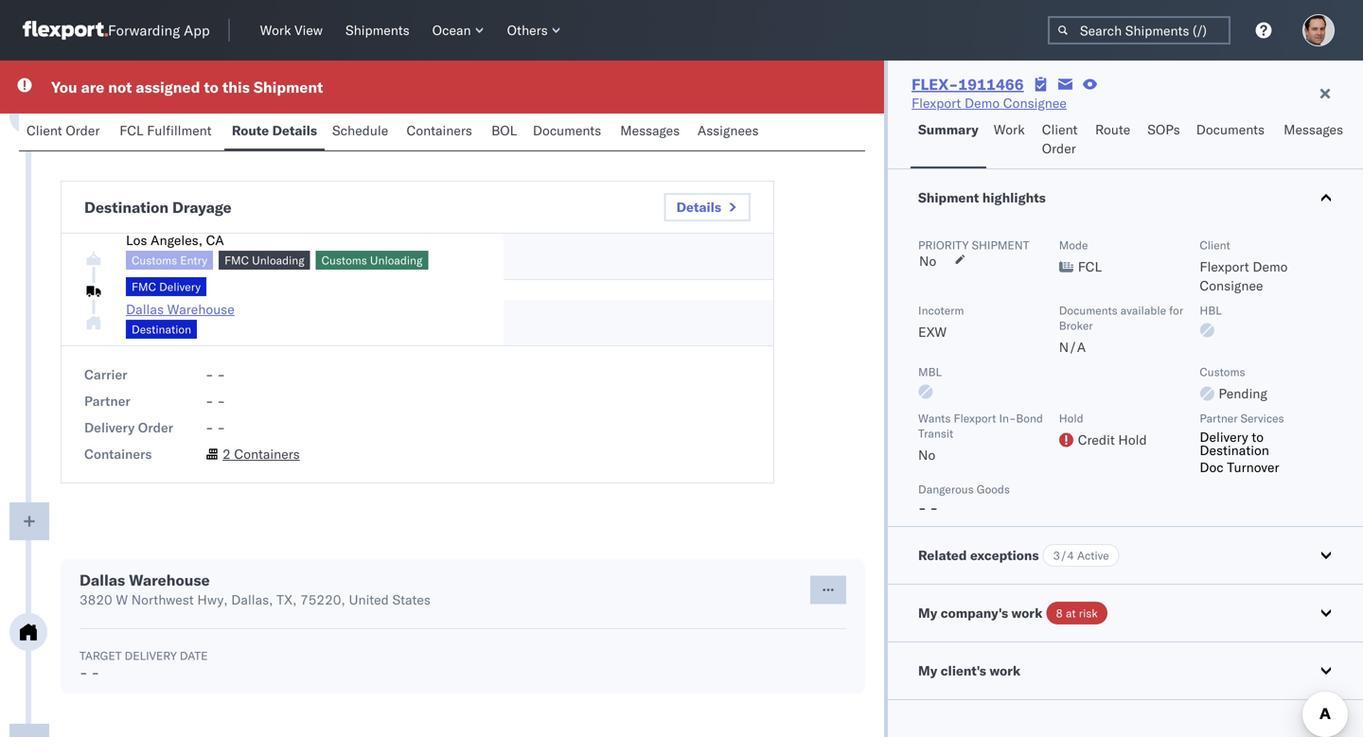Task type: vqa. For each thing, say whether or not it's contained in the screenshot.
Dallas to the top
yes



Task type: describe. For each thing, give the bounding box(es) containing it.
states inside los angeles, ca, united states firms: - -
[[229, 101, 267, 118]]

1 horizontal spatial messages button
[[1276, 113, 1354, 169]]

0 vertical spatial shipment
[[254, 78, 323, 97]]

partner services delivery to destination doc turnover dangerous goods - -
[[918, 411, 1284, 516]]

delivery up dallas warehouse link
[[159, 280, 201, 294]]

n/a
[[1059, 339, 1086, 355]]

customs entry
[[132, 253, 207, 267]]

not
[[108, 78, 132, 97]]

Search Shipments (/) text field
[[1048, 16, 1231, 44]]

flexport demo consignee link
[[912, 94, 1067, 113]]

for
[[1169, 303, 1183, 318]]

you are not assigned to this shipment
[[51, 78, 323, 97]]

others button
[[500, 18, 569, 43]]

goods
[[977, 482, 1010, 497]]

8 at risk
[[1056, 606, 1098, 621]]

northwest
[[131, 592, 194, 608]]

shipment highlights
[[918, 189, 1046, 206]]

app
[[184, 21, 210, 39]]

fcl for fcl fulfillment
[[120, 122, 144, 139]]

work for work view
[[260, 22, 291, 38]]

shipment highlights button
[[888, 169, 1363, 226]]

sops
[[1148, 121, 1180, 138]]

entry
[[180, 253, 207, 267]]

warehouse for dallas warehouse destination
[[167, 301, 234, 318]]

work button
[[986, 113, 1034, 169]]

1 horizontal spatial messages
[[1284, 121, 1343, 138]]

fcl for fcl
[[1078, 258, 1102, 275]]

exw
[[918, 324, 947, 340]]

- - for partner
[[205, 393, 225, 409]]

my for my client's work
[[918, 663, 938, 679]]

consignee inside client flexport demo consignee incoterm exw
[[1200, 277, 1263, 294]]

forwarding app
[[108, 21, 210, 39]]

0 horizontal spatial order
[[66, 122, 100, 139]]

delivery inside target delivery date - -
[[125, 649, 177, 663]]

shipments link
[[338, 18, 417, 43]]

details inside button
[[272, 122, 317, 139]]

my client's work
[[918, 663, 1021, 679]]

1 horizontal spatial client order button
[[1034, 113, 1088, 169]]

mbl
[[918, 365, 942, 379]]

delivery inside partner services delivery to destination doc turnover dangerous goods - -
[[1200, 429, 1248, 445]]

sops button
[[1140, 113, 1189, 169]]

transit
[[918, 426, 954, 441]]

summary
[[918, 121, 979, 138]]

warehouse for dallas warehouse 3820 w northwest hwy, dallas, tx, 75220, united states
[[129, 571, 210, 590]]

broker
[[1059, 319, 1093, 333]]

forwarding app link
[[23, 21, 210, 40]]

3/4 active
[[1053, 549, 1109, 563]]

ocean button
[[425, 18, 492, 43]]

wants
[[918, 411, 951, 426]]

0 vertical spatial no
[[919, 253, 937, 269]]

united inside los angeles, ca, united states firms: - -
[[185, 101, 225, 118]]

united inside dallas warehouse 3820 w northwest hwy, dallas, tx, 75220, united states
[[349, 592, 389, 608]]

2 vertical spatial order
[[138, 419, 173, 436]]

client for leftmost 'client order' button
[[27, 122, 62, 139]]

are
[[81, 78, 104, 97]]

work for work
[[994, 121, 1025, 138]]

1 vertical spatial order
[[1042, 140, 1076, 157]]

risk
[[1079, 606, 1098, 621]]

work view link
[[252, 18, 330, 43]]

target
[[80, 649, 122, 663]]

fcl fulfillment button
[[112, 114, 224, 151]]

assignees button
[[690, 114, 770, 151]]

0 vertical spatial flexport
[[912, 95, 961, 111]]

customs for customs entry
[[132, 253, 177, 267]]

related
[[918, 547, 967, 564]]

client's
[[941, 663, 986, 679]]

partner for partner
[[84, 393, 130, 409]]

related exceptions
[[918, 547, 1039, 564]]

client flexport demo consignee incoterm exw
[[918, 238, 1288, 340]]

flexport for bond
[[954, 411, 996, 426]]

at
[[1066, 606, 1076, 621]]

flexport. image
[[23, 21, 108, 40]]

los for los angeles, ca
[[126, 232, 147, 249]]

shipment inside button
[[918, 189, 979, 206]]

fulfillment
[[147, 122, 212, 139]]

details inside button
[[676, 199, 721, 215]]

firms:
[[80, 121, 124, 138]]

you
[[51, 78, 77, 97]]

credit hold
[[1078, 432, 1147, 448]]

0 vertical spatial hold
[[1059, 411, 1084, 426]]

0 vertical spatial destination
[[84, 198, 169, 217]]

1 horizontal spatial documents button
[[1189, 113, 1276, 169]]

flex-
[[912, 75, 958, 94]]

route details
[[232, 122, 317, 139]]

containers button
[[399, 114, 484, 151]]

0 horizontal spatial documents button
[[525, 114, 613, 151]]

demo inside client flexport demo consignee incoterm exw
[[1253, 258, 1288, 275]]

view
[[295, 22, 323, 38]]

fmc delivery
[[132, 280, 201, 294]]

services
[[1241, 411, 1284, 426]]

flexport for consignee
[[1200, 258, 1249, 275]]

hbl
[[1200, 303, 1222, 318]]

schedule button
[[325, 114, 399, 151]]

exceptions
[[970, 547, 1039, 564]]

delivery order
[[84, 419, 173, 436]]

1 horizontal spatial client order
[[1042, 121, 1078, 157]]

my company's work
[[918, 605, 1043, 622]]

destination inside dallas warehouse destination
[[132, 322, 191, 337]]

forwarding
[[108, 21, 180, 39]]

0 horizontal spatial messages
[[620, 122, 680, 139]]

unloading for customs unloading
[[370, 253, 423, 267]]

3/4
[[1053, 549, 1074, 563]]

documents inside documents available for broker n/a
[[1059, 303, 1118, 318]]

0 horizontal spatial client order
[[27, 122, 100, 139]]

customs for customs unloading
[[322, 253, 367, 267]]

route button
[[1088, 113, 1140, 169]]

doc
[[1200, 459, 1224, 476]]

- - for carrier
[[205, 366, 225, 383]]

documents available for broker n/a
[[1059, 303, 1183, 355]]

los for los angeles, ca, united states firms: - -
[[80, 101, 101, 118]]

dallas warehouse link
[[126, 301, 234, 318]]

dangerous
[[918, 482, 974, 497]]

this
[[222, 78, 250, 97]]

route for route details
[[232, 122, 269, 139]]

1 vertical spatial hold
[[1118, 432, 1147, 448]]

mode
[[1059, 238, 1088, 252]]

0 horizontal spatial containers
[[84, 446, 152, 462]]



Task type: locate. For each thing, give the bounding box(es) containing it.
hold right credit
[[1118, 432, 1147, 448]]

details button
[[664, 193, 751, 222]]

0 horizontal spatial hold
[[1059, 411, 1084, 426]]

flexport inside wants flexport in-bond transit no
[[954, 411, 996, 426]]

customs down los angeles, ca
[[132, 253, 177, 267]]

1 horizontal spatial to
[[1252, 429, 1264, 445]]

schedule
[[332, 122, 388, 139]]

0 vertical spatial warehouse
[[167, 301, 234, 318]]

documents right bol button
[[533, 122, 601, 139]]

angeles, up the customs entry
[[151, 232, 203, 249]]

1 horizontal spatial united
[[349, 592, 389, 608]]

customs
[[132, 253, 177, 267], [322, 253, 367, 267], [1200, 365, 1245, 379]]

dallas up 3820
[[80, 571, 125, 590]]

messages
[[1284, 121, 1343, 138], [620, 122, 680, 139]]

client order button
[[1034, 113, 1088, 169], [19, 114, 112, 151]]

flexport left in-
[[954, 411, 996, 426]]

no down the transit
[[918, 447, 936, 463]]

1 vertical spatial fcl
[[1078, 258, 1102, 275]]

0 horizontal spatial consignee
[[1003, 95, 1067, 111]]

turnover
[[1227, 459, 1279, 476]]

states right 75220,
[[392, 592, 431, 608]]

dallas
[[126, 301, 164, 318], [80, 571, 125, 590]]

0 vertical spatial work
[[1012, 605, 1043, 622]]

to left this
[[204, 78, 219, 97]]

1 horizontal spatial hold
[[1118, 432, 1147, 448]]

1 horizontal spatial partner
[[1200, 411, 1238, 426]]

0 horizontal spatial documents
[[533, 122, 601, 139]]

0 horizontal spatial united
[[185, 101, 225, 118]]

documents right sops
[[1196, 121, 1265, 138]]

hold up credit
[[1059, 411, 1084, 426]]

0 vertical spatial angeles,
[[104, 101, 156, 118]]

partner down carrier
[[84, 393, 130, 409]]

ocean
[[432, 22, 471, 38]]

1 horizontal spatial customs
[[322, 253, 367, 267]]

1 horizontal spatial demo
[[1253, 258, 1288, 275]]

work left 8
[[1012, 605, 1043, 622]]

route left sops
[[1095, 121, 1131, 138]]

fmc for fmc delivery
[[132, 280, 156, 294]]

8
[[1056, 606, 1063, 621]]

1 vertical spatial - -
[[205, 393, 225, 409]]

demo
[[965, 95, 1000, 111], [1253, 258, 1288, 275]]

2 horizontal spatial order
[[1042, 140, 1076, 157]]

bol
[[491, 122, 517, 139]]

0 vertical spatial my
[[918, 605, 938, 622]]

dallas,
[[231, 592, 273, 608]]

consignee up hbl
[[1200, 277, 1263, 294]]

partner down pending
[[1200, 411, 1238, 426]]

route down this
[[232, 122, 269, 139]]

client up hbl
[[1200, 238, 1230, 252]]

1 vertical spatial details
[[676, 199, 721, 215]]

3820
[[80, 592, 112, 608]]

ca
[[206, 232, 224, 249]]

containers down delivery order
[[84, 446, 152, 462]]

0 vertical spatial demo
[[965, 95, 1000, 111]]

work down flexport demo consignee link
[[994, 121, 1025, 138]]

2 horizontal spatial client
[[1200, 238, 1230, 252]]

0 horizontal spatial route
[[232, 122, 269, 139]]

my inside button
[[918, 663, 938, 679]]

fcl inside button
[[120, 122, 144, 139]]

0 horizontal spatial shipment
[[254, 78, 323, 97]]

angeles, down not
[[104, 101, 156, 118]]

my left the company's
[[918, 605, 938, 622]]

no down priority
[[919, 253, 937, 269]]

2 - - from the top
[[205, 393, 225, 409]]

client order right work button
[[1042, 121, 1078, 157]]

client order button up highlights
[[1034, 113, 1088, 169]]

bol button
[[484, 114, 525, 151]]

bond
[[1016, 411, 1043, 426]]

dallas for dallas warehouse destination
[[126, 301, 164, 318]]

flexport inside client flexport demo consignee incoterm exw
[[1200, 258, 1249, 275]]

consignee inside flexport demo consignee link
[[1003, 95, 1067, 111]]

1 horizontal spatial consignee
[[1200, 277, 1263, 294]]

0 vertical spatial los
[[80, 101, 101, 118]]

0 vertical spatial fcl
[[120, 122, 144, 139]]

1 horizontal spatial los
[[126, 232, 147, 249]]

assignees
[[698, 122, 759, 139]]

fmc right entry on the left of the page
[[224, 253, 249, 267]]

shipment up route details
[[254, 78, 323, 97]]

0 horizontal spatial details
[[272, 122, 317, 139]]

1 horizontal spatial fcl
[[1078, 258, 1102, 275]]

0 horizontal spatial fcl
[[120, 122, 144, 139]]

client order down you
[[27, 122, 100, 139]]

destination drayage
[[84, 198, 232, 217]]

0 vertical spatial united
[[185, 101, 225, 118]]

0 vertical spatial to
[[204, 78, 219, 97]]

route details button
[[224, 114, 325, 151]]

work for my company's work
[[1012, 605, 1043, 622]]

tx,
[[277, 592, 297, 608]]

0 horizontal spatial customs
[[132, 253, 177, 267]]

1 horizontal spatial route
[[1095, 121, 1131, 138]]

work for my client's work
[[990, 663, 1021, 679]]

work inside button
[[990, 663, 1021, 679]]

1 vertical spatial fmc
[[132, 280, 156, 294]]

1 vertical spatial united
[[349, 592, 389, 608]]

1 horizontal spatial shipment
[[918, 189, 979, 206]]

0 vertical spatial - -
[[205, 366, 225, 383]]

to inside partner services delivery to destination doc turnover dangerous goods - -
[[1252, 429, 1264, 445]]

0 vertical spatial fmc
[[224, 253, 249, 267]]

3 - - from the top
[[205, 419, 225, 436]]

1 horizontal spatial containers
[[234, 446, 300, 462]]

client order button down you
[[19, 114, 112, 151]]

dallas inside dallas warehouse 3820 w northwest hwy, dallas, tx, 75220, united states
[[80, 571, 125, 590]]

1 vertical spatial warehouse
[[129, 571, 210, 590]]

2 horizontal spatial customs
[[1200, 365, 1245, 379]]

active
[[1077, 549, 1109, 563]]

partner for partner services delivery to destination doc turnover dangerous goods - -
[[1200, 411, 1238, 426]]

client
[[1042, 121, 1078, 138], [27, 122, 62, 139], [1200, 238, 1230, 252]]

no inside wants flexport in-bond transit no
[[918, 447, 936, 463]]

dallas for dallas warehouse 3820 w northwest hwy, dallas, tx, 75220, united states
[[80, 571, 125, 590]]

w
[[116, 592, 128, 608]]

0 vertical spatial order
[[66, 122, 100, 139]]

2 vertical spatial destination
[[1200, 442, 1269, 459]]

customs right "fmc unloading"
[[322, 253, 367, 267]]

1 unloading from the left
[[252, 253, 304, 267]]

details down assignees button
[[676, 199, 721, 215]]

dallas down the fmc delivery in the top left of the page
[[126, 301, 164, 318]]

flexport down flex- on the top of the page
[[912, 95, 961, 111]]

work inside work button
[[994, 121, 1025, 138]]

1 vertical spatial flexport
[[1200, 258, 1249, 275]]

1 vertical spatial demo
[[1253, 258, 1288, 275]]

company's
[[941, 605, 1008, 622]]

1 horizontal spatial fmc
[[224, 253, 249, 267]]

0 horizontal spatial client
[[27, 122, 62, 139]]

2 horizontal spatial containers
[[407, 122, 472, 139]]

documents button right sops
[[1189, 113, 1276, 169]]

client right work button
[[1042, 121, 1078, 138]]

ca,
[[160, 101, 182, 118]]

containers inside button
[[407, 122, 472, 139]]

flexport demo consignee
[[912, 95, 1067, 111]]

0 vertical spatial states
[[229, 101, 267, 118]]

others
[[507, 22, 548, 38]]

no
[[919, 253, 937, 269], [918, 447, 936, 463]]

summary button
[[911, 113, 986, 169]]

0 horizontal spatial unloading
[[252, 253, 304, 267]]

1 horizontal spatial work
[[994, 121, 1025, 138]]

angeles, for ca
[[151, 232, 203, 249]]

1 vertical spatial states
[[392, 592, 431, 608]]

0 horizontal spatial los
[[80, 101, 101, 118]]

0 horizontal spatial states
[[229, 101, 267, 118]]

1 vertical spatial my
[[918, 663, 938, 679]]

priority
[[918, 238, 969, 252]]

los up the customs entry
[[126, 232, 147, 249]]

shipment
[[254, 78, 323, 97], [918, 189, 979, 206]]

date
[[180, 649, 208, 663]]

1 vertical spatial angeles,
[[151, 232, 203, 249]]

0 horizontal spatial messages button
[[613, 114, 690, 151]]

customs unloading
[[322, 253, 423, 267]]

shipments
[[346, 22, 410, 38]]

dallas warehouse destination
[[126, 301, 234, 337]]

1 vertical spatial no
[[918, 447, 936, 463]]

0 vertical spatial dallas
[[126, 301, 164, 318]]

partner
[[84, 393, 130, 409], [1200, 411, 1238, 426]]

1 horizontal spatial unloading
[[370, 253, 423, 267]]

1 vertical spatial work
[[990, 663, 1021, 679]]

destination inside partner services delivery to destination doc turnover dangerous goods - -
[[1200, 442, 1269, 459]]

credit
[[1078, 432, 1115, 448]]

delivery up doc
[[1200, 429, 1248, 445]]

documents
[[1196, 121, 1265, 138], [533, 122, 601, 139], [1059, 303, 1118, 318]]

2
[[222, 446, 231, 462]]

in-
[[999, 411, 1016, 426]]

2 horizontal spatial documents
[[1196, 121, 1265, 138]]

0 horizontal spatial work
[[260, 22, 291, 38]]

work inside work view link
[[260, 22, 291, 38]]

target delivery date - -
[[80, 649, 208, 681]]

1 vertical spatial partner
[[1200, 411, 1238, 426]]

delivery left date
[[125, 649, 177, 663]]

details
[[272, 122, 317, 139], [676, 199, 721, 215]]

to down services
[[1252, 429, 1264, 445]]

order
[[66, 122, 100, 139], [1042, 140, 1076, 157], [138, 419, 173, 436]]

work right client's
[[990, 663, 1021, 679]]

1 my from the top
[[918, 605, 938, 622]]

customs up pending
[[1200, 365, 1245, 379]]

-
[[127, 121, 136, 138], [139, 121, 147, 138], [205, 366, 214, 383], [217, 366, 225, 383], [205, 393, 214, 409], [217, 393, 225, 409], [205, 419, 214, 436], [217, 419, 225, 436], [918, 500, 927, 516], [930, 500, 938, 516], [80, 665, 88, 681], [91, 665, 99, 681]]

dallas warehouse 3820 w northwest hwy, dallas, tx, 75220, united states
[[80, 571, 431, 608]]

1 vertical spatial shipment
[[918, 189, 979, 206]]

route for route
[[1095, 121, 1131, 138]]

documents for the left the documents button
[[533, 122, 601, 139]]

1 vertical spatial destination
[[132, 322, 191, 337]]

consignee up work button
[[1003, 95, 1067, 111]]

unloading for fmc unloading
[[252, 253, 304, 267]]

fmc for fmc unloading
[[224, 253, 249, 267]]

client inside client flexport demo consignee incoterm exw
[[1200, 238, 1230, 252]]

containers left bol
[[407, 122, 472, 139]]

destination up turnover
[[1200, 442, 1269, 459]]

drayage
[[172, 198, 232, 217]]

delivery down carrier
[[84, 419, 135, 436]]

2 my from the top
[[918, 663, 938, 679]]

documents up broker
[[1059, 303, 1118, 318]]

states
[[229, 101, 267, 118], [392, 592, 431, 608]]

client for the rightmost 'client order' button
[[1042, 121, 1078, 138]]

available
[[1121, 303, 1166, 318]]

1 vertical spatial los
[[126, 232, 147, 249]]

1 horizontal spatial states
[[392, 592, 431, 608]]

documents button
[[1189, 113, 1276, 169], [525, 114, 613, 151]]

warehouse up northwest
[[129, 571, 210, 590]]

containers right 2
[[234, 446, 300, 462]]

warehouse down the fmc delivery in the top left of the page
[[167, 301, 234, 318]]

1 vertical spatial consignee
[[1200, 277, 1263, 294]]

incoterm
[[918, 303, 964, 318]]

flex-1911466 link
[[912, 75, 1024, 94]]

my client's work button
[[888, 643, 1363, 700]]

0 horizontal spatial fmc
[[132, 280, 156, 294]]

0 vertical spatial partner
[[84, 393, 130, 409]]

route inside button
[[1095, 121, 1131, 138]]

2 containers
[[222, 446, 300, 462]]

angeles, inside los angeles, ca, united states firms: - -
[[104, 101, 156, 118]]

shipment up priority
[[918, 189, 979, 206]]

0 horizontal spatial partner
[[84, 393, 130, 409]]

my
[[918, 605, 938, 622], [918, 663, 938, 679]]

my left client's
[[918, 663, 938, 679]]

client down you
[[27, 122, 62, 139]]

0 horizontal spatial dallas
[[80, 571, 125, 590]]

priority shipment
[[918, 238, 1029, 252]]

destination down dallas warehouse link
[[132, 322, 191, 337]]

dallas inside dallas warehouse destination
[[126, 301, 164, 318]]

states down this
[[229, 101, 267, 118]]

partner inside partner services delivery to destination doc turnover dangerous goods - -
[[1200, 411, 1238, 426]]

details left schedule
[[272, 122, 317, 139]]

los angeles, ca, united states firms: - -
[[80, 101, 267, 138]]

1 horizontal spatial order
[[138, 419, 173, 436]]

0 horizontal spatial client order button
[[19, 114, 112, 151]]

pending
[[1219, 385, 1268, 402]]

united right 75220,
[[349, 592, 389, 608]]

1 horizontal spatial documents
[[1059, 303, 1118, 318]]

hwy,
[[197, 592, 228, 608]]

flexport up hbl
[[1200, 258, 1249, 275]]

1 horizontal spatial dallas
[[126, 301, 164, 318]]

client order
[[1042, 121, 1078, 157], [27, 122, 100, 139]]

los down are
[[80, 101, 101, 118]]

angeles, for ca,
[[104, 101, 156, 118]]

fmc down the customs entry
[[132, 280, 156, 294]]

1 - - from the top
[[205, 366, 225, 383]]

0 vertical spatial details
[[272, 122, 317, 139]]

- - for delivery order
[[205, 419, 225, 436]]

0 vertical spatial consignee
[[1003, 95, 1067, 111]]

1911466
[[958, 75, 1024, 94]]

1 horizontal spatial client
[[1042, 121, 1078, 138]]

work left view
[[260, 22, 291, 38]]

fmc unloading
[[224, 253, 304, 267]]

documents for right the documents button
[[1196, 121, 1265, 138]]

los angeles, ca
[[126, 232, 224, 249]]

warehouse inside dallas warehouse destination
[[167, 301, 234, 318]]

1 vertical spatial dallas
[[80, 571, 125, 590]]

states inside dallas warehouse 3820 w northwest hwy, dallas, tx, 75220, united states
[[392, 592, 431, 608]]

shipment
[[972, 238, 1029, 252]]

angeles,
[[104, 101, 156, 118], [151, 232, 203, 249]]

fcl fulfillment
[[120, 122, 212, 139]]

highlights
[[982, 189, 1046, 206]]

united down the you are not assigned to this shipment
[[185, 101, 225, 118]]

flex-1911466
[[912, 75, 1024, 94]]

2 vertical spatial flexport
[[954, 411, 996, 426]]

destination up los angeles, ca
[[84, 198, 169, 217]]

warehouse inside dallas warehouse 3820 w northwest hwy, dallas, tx, 75220, united states
[[129, 571, 210, 590]]

los inside los angeles, ca, united states firms: - -
[[80, 101, 101, 118]]

2 unloading from the left
[[370, 253, 423, 267]]

1 vertical spatial to
[[1252, 429, 1264, 445]]

documents button right bol
[[525, 114, 613, 151]]

my for my company's work
[[918, 605, 938, 622]]

2 vertical spatial - -
[[205, 419, 225, 436]]

75220,
[[300, 592, 345, 608]]

route inside button
[[232, 122, 269, 139]]



